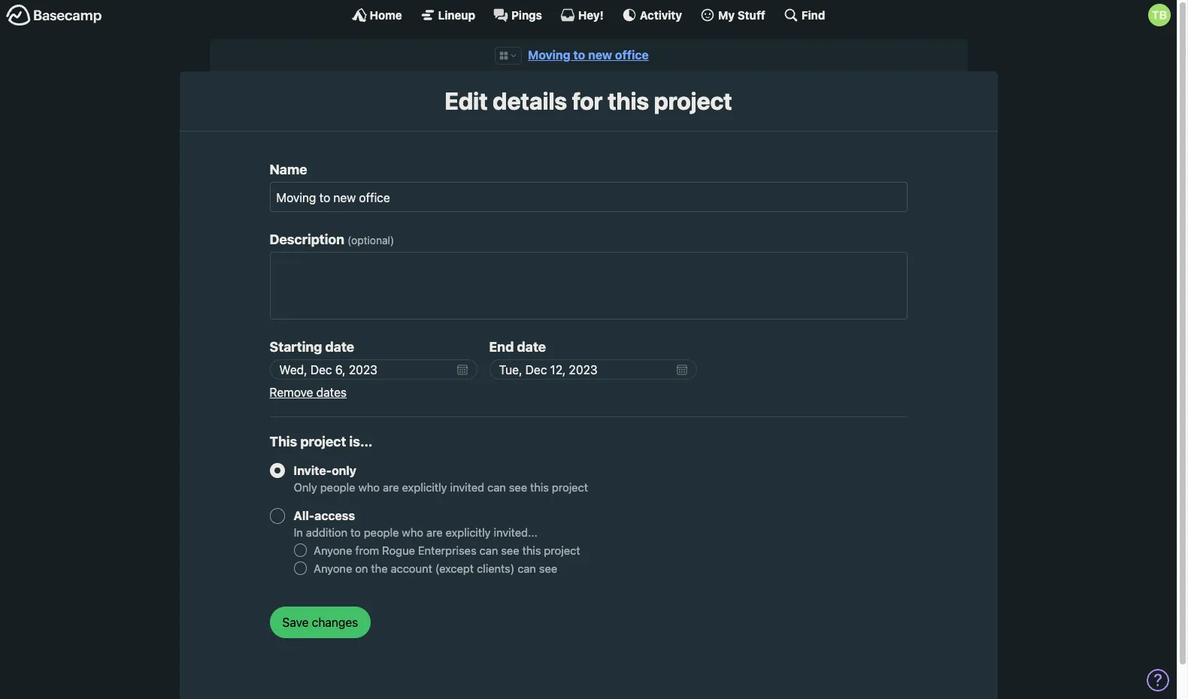 Task type: describe. For each thing, give the bounding box(es) containing it.
find button
[[784, 8, 826, 23]]

invited...
[[494, 526, 538, 539]]

edit details for this project
[[445, 87, 733, 115]]

people inside all-access in addition to people who are explicitly invited...
[[364, 526, 399, 539]]

anyone for anyone on the account (except clients) can see
[[314, 562, 352, 576]]

see inside invite-only only people who are explicitly invited can see this project
[[509, 480, 528, 494]]

new
[[588, 48, 613, 62]]

to inside all-access in addition to people who are explicitly invited...
[[351, 526, 361, 539]]

can inside invite-only only people who are explicitly invited can see this project
[[488, 480, 506, 494]]

for
[[572, 87, 603, 115]]

office
[[615, 48, 649, 62]]

project inside invite-only only people who are explicitly invited can see this project
[[552, 480, 588, 494]]

moving to new office link
[[528, 48, 649, 62]]

anyone from rogue enterprises can see this project
[[314, 544, 581, 557]]

the
[[371, 562, 388, 576]]

description (optional)
[[270, 232, 394, 248]]

invite-only only people who are explicitly invited can see this project
[[294, 464, 588, 494]]

hey! button
[[560, 8, 604, 23]]

moving to new office
[[528, 48, 649, 62]]

explicitly inside invite-only only people who are explicitly invited can see this project
[[402, 480, 447, 494]]

date for starting date
[[325, 340, 354, 355]]

all-
[[294, 509, 315, 523]]

Name text field
[[270, 182, 908, 212]]

edit
[[445, 87, 488, 115]]

end date
[[490, 340, 546, 355]]

account
[[391, 562, 433, 576]]

details
[[493, 87, 567, 115]]

choose date… field for starting date
[[270, 360, 477, 380]]

2 vertical spatial can
[[518, 562, 536, 576]]

in
[[294, 526, 303, 539]]

activity link
[[622, 8, 683, 23]]

moving
[[528, 48, 571, 62]]

this inside invite-only only people who are explicitly invited can see this project
[[531, 480, 549, 494]]

2 vertical spatial this
[[523, 544, 541, 557]]

home link
[[352, 8, 402, 23]]

anyone for anyone from rogue enterprises can see this project
[[314, 544, 352, 557]]

addition
[[306, 526, 348, 539]]

pings button
[[494, 8, 542, 23]]

only
[[332, 464, 357, 477]]

are inside invite-only only people who are explicitly invited can see this project
[[383, 480, 399, 494]]

(optional)
[[348, 234, 394, 247]]

all-access in addition to people who are explicitly invited...
[[294, 509, 538, 539]]

from
[[355, 544, 379, 557]]



Task type: vqa. For each thing, say whether or not it's contained in the screenshot.
11
no



Task type: locate. For each thing, give the bounding box(es) containing it.
people
[[320, 480, 356, 494], [364, 526, 399, 539]]

0 vertical spatial can
[[488, 480, 506, 494]]

1 horizontal spatial people
[[364, 526, 399, 539]]

this
[[608, 87, 649, 115], [531, 480, 549, 494], [523, 544, 541, 557]]

choose date… field for end date
[[490, 360, 697, 380]]

0 horizontal spatial to
[[351, 526, 361, 539]]

0 horizontal spatial date
[[325, 340, 354, 355]]

1 choose date… field from the left
[[270, 360, 477, 380]]

switch accounts image
[[6, 4, 102, 27]]

who up rogue
[[402, 526, 424, 539]]

1 vertical spatial explicitly
[[446, 526, 491, 539]]

to left the new
[[574, 48, 586, 62]]

home
[[370, 8, 402, 21]]

lineup link
[[420, 8, 476, 23]]

this down invited...
[[523, 544, 541, 557]]

0 vertical spatial are
[[383, 480, 399, 494]]

0 horizontal spatial are
[[383, 480, 399, 494]]

are inside all-access in addition to people who are explicitly invited...
[[427, 526, 443, 539]]

None submit
[[270, 607, 371, 639]]

0 vertical spatial explicitly
[[402, 480, 447, 494]]

2 date from the left
[[517, 340, 546, 355]]

anyone
[[314, 544, 352, 557], [314, 562, 352, 576]]

can up 'clients)'
[[480, 544, 498, 557]]

are up all-access in addition to people who are explicitly invited...
[[383, 480, 399, 494]]

(except
[[435, 562, 474, 576]]

project
[[654, 87, 733, 115], [300, 435, 346, 450], [552, 480, 588, 494], [544, 544, 581, 557]]

find
[[802, 8, 826, 21]]

0 horizontal spatial choose date… field
[[270, 360, 477, 380]]

dates
[[317, 386, 347, 400]]

to
[[574, 48, 586, 62], [351, 526, 361, 539]]

1 anyone from the top
[[314, 544, 352, 557]]

0 horizontal spatial who
[[359, 480, 380, 494]]

people inside invite-only only people who are explicitly invited can see this project
[[320, 480, 356, 494]]

stuff
[[738, 8, 766, 21]]

0 horizontal spatial people
[[320, 480, 356, 494]]

date right end
[[517, 340, 546, 355]]

hey!
[[579, 8, 604, 21]]

tim burton image
[[1149, 4, 1172, 26]]

date
[[325, 340, 354, 355], [517, 340, 546, 355]]

see down invited...
[[501, 544, 520, 557]]

1 date from the left
[[325, 340, 354, 355]]

who inside all-access in addition to people who are explicitly invited...
[[402, 526, 424, 539]]

2 vertical spatial see
[[539, 562, 558, 576]]

remove dates link
[[270, 386, 347, 400]]

2 choose date… field from the left
[[490, 360, 697, 380]]

are up anyone from rogue enterprises can see this project
[[427, 526, 443, 539]]

None text field
[[270, 252, 908, 320]]

pings
[[512, 8, 542, 21]]

1 vertical spatial this
[[531, 480, 549, 494]]

this right for
[[608, 87, 649, 115]]

1 vertical spatial who
[[402, 526, 424, 539]]

enterprises
[[418, 544, 477, 557]]

1 vertical spatial to
[[351, 526, 361, 539]]

end
[[490, 340, 514, 355]]

on
[[355, 562, 368, 576]]

0 vertical spatial to
[[574, 48, 586, 62]]

anyone left on
[[314, 562, 352, 576]]

access
[[315, 509, 355, 523]]

who inside invite-only only people who are explicitly invited can see this project
[[359, 480, 380, 494]]

lineup
[[438, 8, 476, 21]]

activity
[[640, 8, 683, 21]]

starting date
[[270, 340, 354, 355]]

my stuff
[[719, 8, 766, 21]]

my
[[719, 8, 735, 21]]

remove dates
[[270, 386, 347, 400]]

is…
[[350, 435, 373, 450]]

can right 'clients)'
[[518, 562, 536, 576]]

anyone down addition
[[314, 544, 352, 557]]

1 horizontal spatial date
[[517, 340, 546, 355]]

date for end date
[[517, 340, 546, 355]]

this project is… option group
[[270, 435, 908, 577]]

see
[[509, 480, 528, 494], [501, 544, 520, 557], [539, 562, 558, 576]]

date right starting
[[325, 340, 354, 355]]

this up invited...
[[531, 480, 549, 494]]

0 vertical spatial who
[[359, 480, 380, 494]]

clients)
[[477, 562, 515, 576]]

description
[[270, 232, 345, 248]]

see up invited...
[[509, 480, 528, 494]]

can right invited
[[488, 480, 506, 494]]

who
[[359, 480, 380, 494], [402, 526, 424, 539]]

people up from at the left bottom
[[364, 526, 399, 539]]

invited
[[450, 480, 485, 494]]

invite-
[[294, 464, 332, 477]]

0 vertical spatial this
[[608, 87, 649, 115]]

my stuff button
[[701, 8, 766, 23]]

2 anyone from the top
[[314, 562, 352, 576]]

are
[[383, 480, 399, 494], [427, 526, 443, 539]]

main element
[[0, 0, 1178, 29]]

0 vertical spatial see
[[509, 480, 528, 494]]

to up from at the left bottom
[[351, 526, 361, 539]]

explicitly inside all-access in addition to people who are explicitly invited...
[[446, 526, 491, 539]]

1 horizontal spatial choose date… field
[[490, 360, 697, 380]]

1 vertical spatial anyone
[[314, 562, 352, 576]]

explicitly up all-access in addition to people who are explicitly invited...
[[402, 480, 447, 494]]

1 vertical spatial see
[[501, 544, 520, 557]]

this
[[270, 435, 297, 450]]

1 horizontal spatial to
[[574, 48, 586, 62]]

see right 'clients)'
[[539, 562, 558, 576]]

Choose date… field
[[270, 360, 477, 380], [490, 360, 697, 380]]

rogue
[[382, 544, 415, 557]]

1 horizontal spatial are
[[427, 526, 443, 539]]

starting
[[270, 340, 322, 355]]

only
[[294, 480, 317, 494]]

1 vertical spatial can
[[480, 544, 498, 557]]

0 vertical spatial people
[[320, 480, 356, 494]]

who down is…
[[359, 480, 380, 494]]

anyone on the account (except clients) can see
[[314, 562, 558, 576]]

1 horizontal spatial who
[[402, 526, 424, 539]]

explicitly
[[402, 480, 447, 494], [446, 526, 491, 539]]

1 vertical spatial are
[[427, 526, 443, 539]]

this project is…
[[270, 435, 373, 450]]

people down only
[[320, 480, 356, 494]]

0 vertical spatial anyone
[[314, 544, 352, 557]]

name
[[270, 162, 307, 177]]

1 vertical spatial people
[[364, 526, 399, 539]]

remove
[[270, 386, 313, 400]]

can
[[488, 480, 506, 494], [480, 544, 498, 557], [518, 562, 536, 576]]

explicitly up the enterprises
[[446, 526, 491, 539]]



